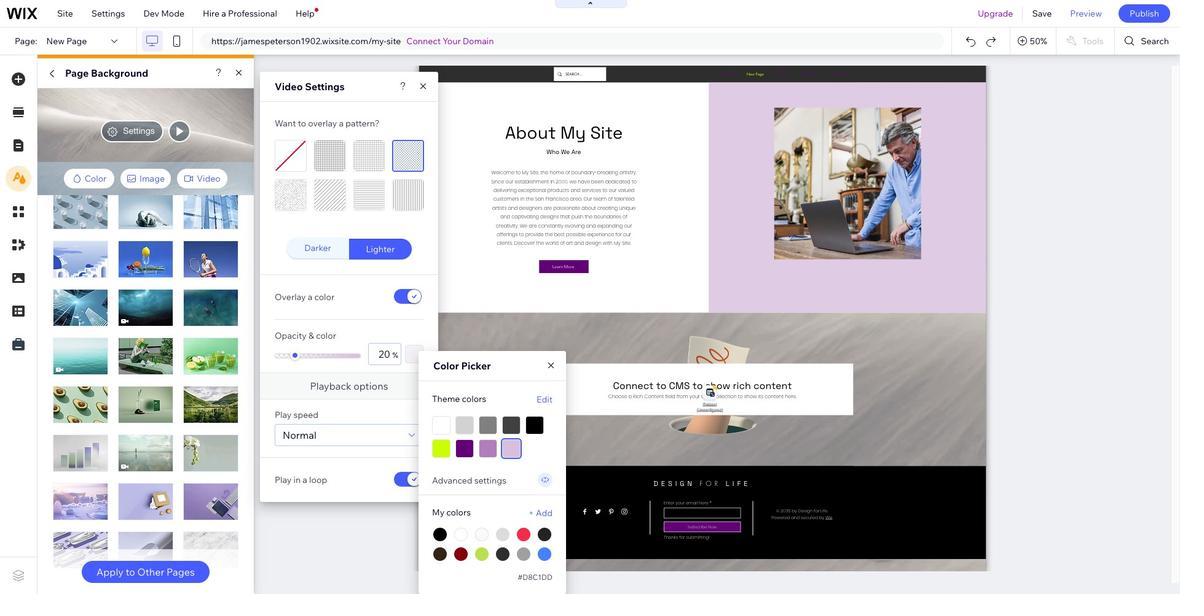 Task type: vqa. For each thing, say whether or not it's contained in the screenshot.
50% button
yes



Task type: locate. For each thing, give the bounding box(es) containing it.
0 vertical spatial play
[[275, 410, 292, 421]]

1 vertical spatial settings
[[305, 81, 345, 93]]

want to overlay a pattern?
[[275, 118, 380, 129]]

options
[[354, 380, 388, 392]]

switch left advanced
[[393, 472, 424, 489]]

2 play from the top
[[275, 475, 292, 486]]

https://jamespeterson1902.wixsite.com/my-
[[211, 36, 387, 47]]

switch for overlay a color
[[393, 289, 424, 306]]

+ add
[[529, 508, 553, 519]]

apply to other pages
[[97, 567, 195, 579]]

to
[[298, 118, 306, 129], [126, 567, 135, 579]]

play in a loop
[[275, 475, 327, 486]]

picker
[[461, 360, 491, 372]]

color picker
[[433, 360, 491, 372]]

50%
[[1030, 36, 1047, 47]]

0 vertical spatial color
[[314, 292, 334, 303]]

to right want
[[298, 118, 306, 129]]

speed
[[293, 410, 318, 421]]

color
[[85, 173, 107, 184], [433, 360, 459, 372]]

theme colors
[[432, 394, 486, 405]]

opacity
[[275, 330, 307, 341]]

switch down lighter at the top left
[[393, 289, 424, 306]]

colors right the my
[[446, 508, 471, 519]]

a
[[221, 8, 226, 19], [339, 118, 344, 129], [308, 292, 312, 303], [303, 475, 307, 486]]

professional
[[228, 8, 277, 19]]

tools
[[1082, 36, 1104, 47]]

1 switch from the top
[[393, 289, 424, 306]]

to for other
[[126, 567, 135, 579]]

page down new page
[[65, 67, 89, 79]]

video settings
[[275, 81, 345, 93]]

color right &
[[316, 330, 336, 341]]

1 vertical spatial color
[[316, 330, 336, 341]]

settings up overlay
[[305, 81, 345, 93]]

0 vertical spatial to
[[298, 118, 306, 129]]

pattern?
[[346, 118, 380, 129]]

color left picker
[[433, 360, 459, 372]]

save button
[[1023, 0, 1061, 27]]

preview
[[1070, 8, 1102, 19]]

1 play from the top
[[275, 410, 292, 421]]

to inside button
[[126, 567, 135, 579]]

0 vertical spatial colors
[[462, 394, 486, 405]]

0 vertical spatial color
[[85, 173, 107, 184]]

site
[[57, 8, 73, 19]]

new
[[46, 36, 65, 47]]

darker
[[304, 242, 331, 254]]

page
[[66, 36, 87, 47], [65, 67, 89, 79]]

dev
[[143, 8, 159, 19]]

publish button
[[1119, 4, 1170, 23]]

advanced
[[432, 476, 472, 487]]

1 vertical spatial play
[[275, 475, 292, 486]]

domain
[[463, 36, 494, 47]]

0 vertical spatial settings
[[91, 8, 125, 19]]

video right image
[[197, 173, 220, 184]]

color left image
[[85, 173, 107, 184]]

pages
[[167, 567, 195, 579]]

1 horizontal spatial video
[[275, 81, 303, 93]]

1 vertical spatial page
[[65, 67, 89, 79]]

upgrade
[[978, 8, 1013, 19]]

my
[[432, 508, 445, 519]]

2 switch from the top
[[393, 472, 424, 489]]

colors right theme
[[462, 394, 486, 405]]

video
[[275, 81, 303, 93], [197, 173, 220, 184]]

dev mode
[[143, 8, 184, 19]]

page right new
[[66, 36, 87, 47]]

#d8c1dd
[[518, 574, 553, 583]]

settings left dev
[[91, 8, 125, 19]]

my colors
[[432, 508, 471, 519]]

color for color
[[85, 173, 107, 184]]

1 vertical spatial colors
[[446, 508, 471, 519]]

+
[[529, 508, 534, 519]]

switch
[[393, 289, 424, 306], [393, 472, 424, 489]]

your
[[443, 36, 461, 47]]

1 vertical spatial to
[[126, 567, 135, 579]]

1 horizontal spatial color
[[433, 360, 459, 372]]

0 vertical spatial video
[[275, 81, 303, 93]]

settings up image
[[123, 126, 155, 136]]

None text field
[[368, 343, 401, 365]]

1 vertical spatial switch
[[393, 472, 424, 489]]

lighter
[[366, 244, 395, 255]]

0 vertical spatial switch
[[393, 289, 424, 306]]

video up want
[[275, 81, 303, 93]]

colors
[[462, 394, 486, 405], [446, 508, 471, 519]]

https://jamespeterson1902.wixsite.com/my-site connect your domain
[[211, 36, 494, 47]]

play
[[275, 410, 292, 421], [275, 475, 292, 486]]

color right overlay
[[314, 292, 334, 303]]

1 vertical spatial video
[[197, 173, 220, 184]]

1 vertical spatial color
[[433, 360, 459, 372]]

0 horizontal spatial color
[[85, 173, 107, 184]]

play left speed
[[275, 410, 292, 421]]

color
[[314, 292, 334, 303], [316, 330, 336, 341]]

to right apply
[[126, 567, 135, 579]]

play left the in
[[275, 475, 292, 486]]

color for overlay a color
[[314, 292, 334, 303]]

playback options
[[310, 380, 388, 392]]

1 horizontal spatial to
[[298, 118, 306, 129]]

0 horizontal spatial to
[[126, 567, 135, 579]]

play for play in a loop
[[275, 475, 292, 486]]

0 horizontal spatial video
[[197, 173, 220, 184]]

settings
[[91, 8, 125, 19], [305, 81, 345, 93], [123, 126, 155, 136]]



Task type: describe. For each thing, give the bounding box(es) containing it.
apply to other pages button
[[82, 562, 210, 584]]

loop
[[309, 475, 327, 486]]

image
[[139, 173, 165, 184]]

apply
[[97, 567, 124, 579]]

page background
[[65, 67, 148, 79]]

help
[[296, 8, 315, 19]]

add
[[536, 508, 553, 519]]

playback
[[310, 380, 351, 392]]

mode
[[161, 8, 184, 19]]

video for video settings
[[275, 81, 303, 93]]

tools button
[[1057, 28, 1115, 55]]

edit
[[537, 395, 553, 406]]

+ add button
[[529, 508, 553, 519]]

search
[[1141, 36, 1169, 47]]

2 vertical spatial settings
[[123, 126, 155, 136]]

overlay
[[275, 292, 306, 303]]

to for overlay
[[298, 118, 306, 129]]

publish
[[1130, 8, 1159, 19]]

overlay
[[308, 118, 337, 129]]

want
[[275, 118, 296, 129]]

&
[[309, 330, 314, 341]]

hire a professional
[[203, 8, 277, 19]]

search button
[[1115, 28, 1180, 55]]

colors for theme colors
[[462, 394, 486, 405]]

preview button
[[1061, 0, 1111, 27]]

overlay a color
[[275, 292, 334, 303]]

new page
[[46, 36, 87, 47]]

theme
[[432, 394, 460, 405]]

hire
[[203, 8, 220, 19]]

video for video
[[197, 173, 220, 184]]

colors for my colors
[[446, 508, 471, 519]]

site
[[387, 36, 401, 47]]

edit button
[[537, 395, 553, 406]]

connect
[[406, 36, 441, 47]]

background
[[91, 67, 148, 79]]

opacity & color
[[275, 330, 336, 341]]

switch for play in a loop
[[393, 472, 424, 489]]

settings
[[474, 476, 506, 487]]

normal
[[283, 429, 316, 442]]

save
[[1032, 8, 1052, 19]]

other
[[137, 567, 164, 579]]

advanced settings
[[432, 476, 506, 487]]

in
[[293, 475, 301, 486]]

0 vertical spatial page
[[66, 36, 87, 47]]

play speed
[[275, 410, 318, 421]]

color for color picker
[[433, 360, 459, 372]]

50% button
[[1010, 28, 1056, 55]]

color for opacity & color
[[316, 330, 336, 341]]

play for play speed
[[275, 410, 292, 421]]



